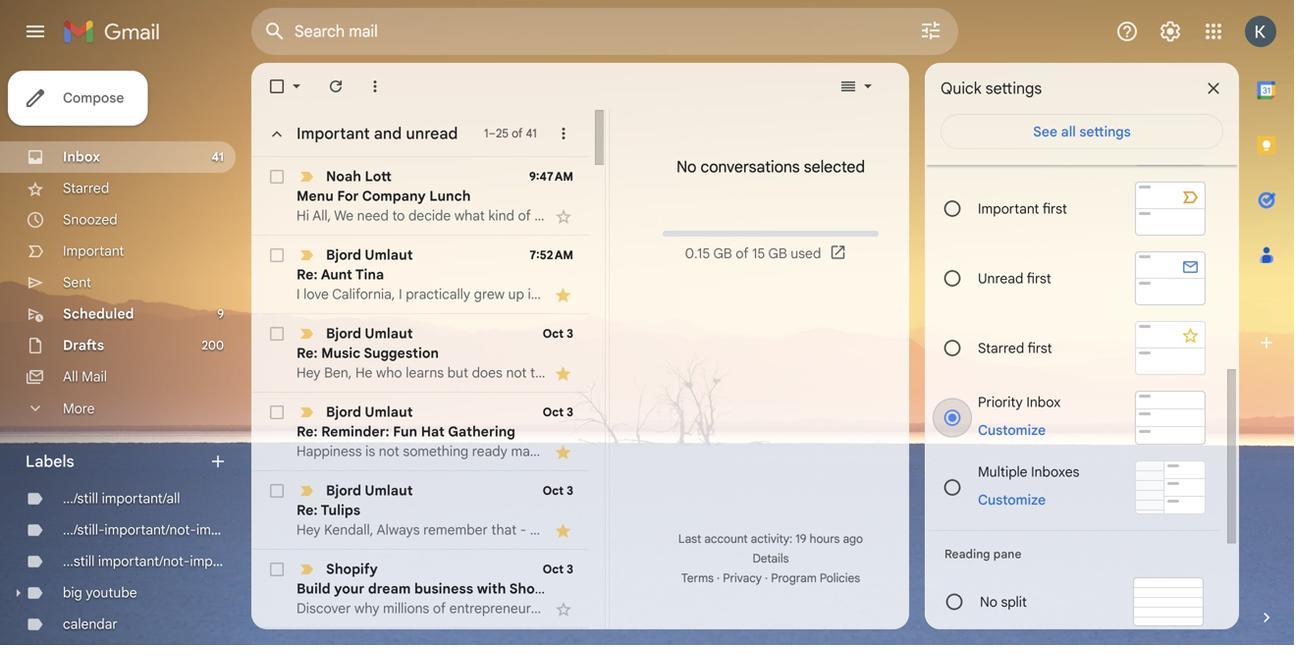 Task type: locate. For each thing, give the bounding box(es) containing it.
bjord up tulips at the bottom left of the page
[[326, 482, 361, 499]]

starred up priority
[[978, 340, 1025, 357]]

3 row from the top
[[251, 314, 589, 393]]

shopify up your
[[326, 561, 378, 578]]

1 important mainly because you often read messages with this label. switch from the top
[[297, 246, 316, 265]]

menu for company lunch
[[297, 188, 471, 205]]

important mainly because you often read messages with this label. switch up the re: music suggestion
[[297, 324, 316, 344]]

1 3 from the top
[[567, 327, 574, 341]]

re: music suggestion
[[297, 345, 439, 362]]

fun
[[393, 423, 417, 440]]

3
[[567, 327, 574, 341], [567, 405, 574, 420], [567, 484, 574, 498], [567, 562, 574, 577]]

inbox link
[[63, 148, 100, 165]]

settings inside button
[[1080, 123, 1131, 140]]

quick settings element
[[941, 79, 1042, 114]]

3 umlaut from the top
[[365, 404, 413, 421]]

inbox up the starred link
[[63, 148, 100, 165]]

2 umlaut from the top
[[365, 325, 413, 342]]

2 3 from the top
[[567, 405, 574, 420]]

bjord up aunt on the left of page
[[326, 246, 361, 264]]

gb right 15
[[768, 245, 787, 262]]

row containing shopify
[[251, 550, 589, 629]]

important/not- down .../still-important/not-important link
[[98, 553, 190, 570]]

first down the see
[[1043, 200, 1067, 217]]

multiple
[[978, 463, 1028, 480]]

1 vertical spatial inbox
[[1027, 394, 1061, 411]]

1 vertical spatial first
[[1027, 270, 1052, 287]]

1 customize from the top
[[978, 422, 1046, 439]]

see all settings
[[1033, 123, 1131, 140]]

of right 25
[[512, 126, 523, 141]]

noah
[[326, 168, 361, 185]]

bjord umlaut up reminder:
[[326, 404, 413, 421]]

menu for company lunch link
[[297, 187, 546, 226]]

4 row from the top
[[251, 393, 589, 471]]

important and unread
[[297, 124, 458, 143]]

2 important mainly because you often read messages with this label. switch from the top
[[297, 324, 316, 344]]

4 oct from the top
[[543, 562, 564, 577]]

t
[[1294, 286, 1294, 303]]

1 horizontal spatial ·
[[765, 571, 768, 586]]

re: left music
[[297, 345, 318, 362]]

no left split
[[980, 593, 998, 611]]

umlaut for tulips
[[365, 482, 413, 499]]

umlaut
[[365, 246, 413, 264], [365, 325, 413, 342], [365, 404, 413, 421], [365, 482, 413, 499]]

1 vertical spatial important
[[978, 200, 1039, 217]]

2 vertical spatial bjord umlaut
[[326, 482, 413, 499]]

important according to google magic. switch
[[297, 167, 316, 187]]

1 vertical spatial starred
[[978, 340, 1025, 357]]

2 gb from the left
[[768, 245, 787, 262]]

oct for re: tulips
[[543, 484, 564, 498]]

1 vertical spatial important
[[190, 553, 251, 570]]

re:
[[297, 266, 318, 283], [297, 345, 318, 362], [297, 423, 318, 440], [297, 502, 318, 519]]

re: left aunt on the left of page
[[297, 266, 318, 283]]

re: inside bjord umlaut re: aunt tina i also won't forget t
[[297, 266, 318, 283]]

0 vertical spatial shopify
[[326, 561, 378, 578]]

customize button for priority
[[966, 419, 1058, 442]]

4 re: from the top
[[297, 502, 318, 519]]

important and unread button
[[257, 114, 466, 154]]

1 umlaut from the top
[[365, 246, 413, 264]]

starred inside labels navigation
[[63, 180, 109, 197]]

0 vertical spatial important
[[196, 521, 257, 539]]

bjord umlaut up tulips at the bottom left of the page
[[326, 482, 413, 499]]

important mainly because it was sent directly to you. switch
[[297, 403, 316, 422], [297, 481, 316, 501]]

3 oct 3 from the top
[[543, 484, 574, 498]]

pane
[[994, 547, 1022, 562]]

settings image
[[1159, 20, 1182, 43]]

1 re: from the top
[[297, 266, 318, 283]]

umlaut up re: tulips link
[[365, 482, 413, 499]]

...still important/not-important link
[[63, 553, 251, 570]]

2 vertical spatial important
[[63, 243, 124, 260]]

umlaut up suggestion
[[365, 325, 413, 342]]

0 horizontal spatial settings
[[986, 79, 1042, 98]]

important mainly because it was sent directly to you. switch for re: tulips
[[297, 481, 316, 501]]

4 oct 3 from the top
[[543, 562, 574, 577]]

program
[[771, 571, 817, 586]]

0 horizontal spatial important
[[63, 243, 124, 260]]

main content
[[251, 63, 1294, 645]]

advanced search options image
[[911, 11, 951, 50]]

1 horizontal spatial shopify
[[509, 580, 561, 598]]

None search field
[[251, 8, 958, 55]]

0 vertical spatial first
[[1043, 200, 1067, 217]]

important/not- up ...still important/not-important link
[[105, 521, 196, 539]]

0 horizontal spatial starred
[[63, 180, 109, 197]]

important/not-
[[105, 521, 196, 539], [98, 553, 190, 570]]

and
[[374, 124, 402, 143]]

0 horizontal spatial ·
[[717, 571, 720, 586]]

bjord umlaut up the re: music suggestion
[[326, 325, 413, 342]]

0 vertical spatial important/not-
[[105, 521, 196, 539]]

1 horizontal spatial starred
[[978, 340, 1025, 357]]

gb right "0.15"
[[713, 245, 732, 262]]

shopify
[[326, 561, 378, 578], [509, 580, 561, 598]]

1 vertical spatial 41
[[212, 150, 224, 164]]

1 vertical spatial bjord umlaut
[[326, 404, 413, 421]]

important for first
[[978, 200, 1039, 217]]

0 horizontal spatial no
[[677, 157, 697, 177]]

important and unread tab panel
[[251, 110, 1294, 645]]

main content containing important and unread
[[251, 63, 1294, 645]]

more button
[[0, 393, 236, 424]]

0 horizontal spatial inbox
[[63, 148, 100, 165]]

2 horizontal spatial important
[[978, 200, 1039, 217]]

no for no split
[[980, 593, 998, 611]]

build
[[297, 580, 331, 598]]

0 vertical spatial of
[[512, 126, 523, 141]]

0 vertical spatial bjord umlaut
[[326, 325, 413, 342]]

suggestion
[[364, 345, 439, 362]]

customize
[[978, 422, 1046, 439], [978, 491, 1046, 508]]

customize for priority
[[978, 422, 1046, 439]]

important inside button
[[297, 124, 370, 143]]

i
[[1179, 286, 1182, 303]]

1 vertical spatial no
[[980, 593, 998, 611]]

important mainly because you often read messages with this label. switch
[[297, 246, 316, 265], [297, 324, 316, 344], [297, 560, 316, 579]]

1 vertical spatial important/not-
[[98, 553, 190, 570]]

2 oct from the top
[[543, 405, 564, 420]]

umlaut for reminder:
[[365, 404, 413, 421]]

1 bjord umlaut from the top
[[326, 325, 413, 342]]

2 bjord umlaut from the top
[[326, 404, 413, 421]]

for
[[337, 188, 359, 205]]

important down snoozed link
[[63, 243, 124, 260]]

oct 3 for re: tulips
[[543, 484, 574, 498]]

1 customize button from the top
[[966, 419, 1058, 442]]

dream
[[368, 580, 411, 598]]

0 vertical spatial settings
[[986, 79, 1042, 98]]

all mail link
[[63, 368, 107, 385]]

re: left reminder:
[[297, 423, 318, 440]]

0 vertical spatial important mainly because it was sent directly to you. switch
[[297, 403, 316, 422]]

snoozed
[[63, 211, 118, 228]]

shopify right with at the bottom of page
[[509, 580, 561, 598]]

business
[[414, 580, 473, 598]]

umlaut up tina
[[365, 246, 413, 264]]

· down details
[[765, 571, 768, 586]]

important up unread first
[[978, 200, 1039, 217]]

noah lott
[[326, 168, 392, 185]]

...still important/not-important
[[63, 553, 251, 570]]

1 horizontal spatial settings
[[1080, 123, 1131, 140]]

no split
[[980, 593, 1027, 611]]

...still
[[63, 553, 95, 570]]

important mainly because it was sent directly to you. switch up re: tulips
[[297, 481, 316, 501]]

no for no conversations selected
[[677, 157, 697, 177]]

2 customize from the top
[[978, 491, 1046, 508]]

1 vertical spatial important mainly because it was sent directly to you. switch
[[297, 481, 316, 501]]

1 horizontal spatial important
[[297, 124, 370, 143]]

0 horizontal spatial shopify
[[326, 561, 378, 578]]

activity:
[[751, 532, 793, 547]]

no
[[677, 157, 697, 177], [980, 593, 998, 611]]

3 bjord umlaut from the top
[[326, 482, 413, 499]]

4 bjord from the top
[[326, 482, 361, 499]]

41
[[526, 126, 537, 141], [212, 150, 224, 164]]

1 oct from the top
[[543, 327, 564, 341]]

4 umlaut from the top
[[365, 482, 413, 499]]

.../still-
[[63, 521, 105, 539]]

1 horizontal spatial inbox
[[1027, 394, 1061, 411]]

2 vertical spatial first
[[1028, 340, 1052, 357]]

important link
[[63, 243, 124, 260]]

2 important mainly because it was sent directly to you. switch from the top
[[297, 481, 316, 501]]

3 for build your dream business with shopify
[[567, 562, 574, 577]]

0 vertical spatial important
[[297, 124, 370, 143]]

settings right quick
[[986, 79, 1042, 98]]

2 vertical spatial important mainly because you often read messages with this label. switch
[[297, 560, 316, 579]]

1 vertical spatial of
[[736, 245, 749, 262]]

re: tulips
[[297, 502, 361, 519]]

1 row from the top
[[251, 157, 589, 236]]

1 vertical spatial shopify
[[509, 580, 561, 598]]

3 important mainly because you often read messages with this label. switch from the top
[[297, 560, 316, 579]]

oct 3
[[543, 327, 574, 341], [543, 405, 574, 420], [543, 484, 574, 498], [543, 562, 574, 577]]

first right unread
[[1027, 270, 1052, 287]]

customize button down priority inbox
[[966, 419, 1058, 442]]

3 for re: music suggestion
[[567, 327, 574, 341]]

bjord for reminder:
[[326, 404, 361, 421]]

umlaut up fun
[[365, 404, 413, 421]]

oct for build your dream business with shopify
[[543, 562, 564, 577]]

1 vertical spatial settings
[[1080, 123, 1131, 140]]

row containing noah lott
[[251, 157, 589, 236]]

0 horizontal spatial gb
[[713, 245, 732, 262]]

all
[[1061, 123, 1076, 140]]

starred up snoozed
[[63, 180, 109, 197]]

3 bjord from the top
[[326, 404, 361, 421]]

0 horizontal spatial 41
[[212, 150, 224, 164]]

won't
[[1215, 286, 1249, 303]]

important
[[297, 124, 370, 143], [978, 200, 1039, 217], [63, 243, 124, 260]]

oct 3 for build your dream business with shopify
[[543, 562, 574, 577]]

important mainly because you often read messages with this label. switch down menu
[[297, 246, 316, 265]]

tab list
[[1239, 63, 1294, 574]]

privacy link
[[723, 571, 762, 586]]

2 · from the left
[[765, 571, 768, 586]]

customize button
[[966, 419, 1058, 442], [966, 488, 1058, 512]]

0 vertical spatial customize button
[[966, 419, 1058, 442]]

1 vertical spatial customize
[[978, 491, 1046, 508]]

row
[[251, 157, 589, 236], [251, 236, 1294, 314], [251, 314, 589, 393], [251, 393, 589, 471], [251, 471, 589, 550], [251, 550, 589, 629], [251, 629, 589, 645]]

important mainly because you often read messages with this label. switch for re: aunt tina
[[297, 246, 316, 265]]

settings right all at the right
[[1080, 123, 1131, 140]]

customize down priority inbox
[[978, 422, 1046, 439]]

2 customize button from the top
[[966, 488, 1058, 512]]

customize down multiple
[[978, 491, 1046, 508]]

of left 15
[[736, 245, 749, 262]]

gathering
[[448, 423, 515, 440]]

inbox
[[63, 148, 100, 165], [1027, 394, 1061, 411]]

0 vertical spatial 41
[[526, 126, 537, 141]]

5 row from the top
[[251, 471, 589, 550]]

2 row from the top
[[251, 236, 1294, 314]]

1 oct 3 from the top
[[543, 327, 574, 341]]

important/not- for .../still-
[[105, 521, 196, 539]]

0 vertical spatial important mainly because you often read messages with this label. switch
[[297, 246, 316, 265]]

· right terms link
[[717, 571, 720, 586]]

your
[[334, 580, 365, 598]]

customize button down multiple
[[966, 488, 1058, 512]]

6 row from the top
[[251, 550, 589, 629]]

0 vertical spatial customize
[[978, 422, 1046, 439]]

inbox inside labels navigation
[[63, 148, 100, 165]]

1 bjord from the top
[[326, 246, 361, 264]]

bjord
[[326, 246, 361, 264], [326, 325, 361, 342], [326, 404, 361, 421], [326, 482, 361, 499]]

customize button for multiple
[[966, 488, 1058, 512]]

important mainly because you often read messages with this label. switch up "build"
[[297, 560, 316, 579]]

3 oct from the top
[[543, 484, 564, 498]]

1 – 25 of 41
[[484, 126, 537, 141]]

bjord up reminder:
[[326, 404, 361, 421]]

unread first
[[978, 270, 1052, 287]]

terms link
[[681, 571, 714, 586]]

1 horizontal spatial 41
[[526, 126, 537, 141]]

0 vertical spatial no
[[677, 157, 697, 177]]

privacy
[[723, 571, 762, 586]]

3 re: from the top
[[297, 423, 318, 440]]

first up priority inbox
[[1028, 340, 1052, 357]]

bjord umlaut re: aunt tina i also won't forget t
[[297, 246, 1294, 303]]

2 re: from the top
[[297, 345, 318, 362]]

1 horizontal spatial gb
[[768, 245, 787, 262]]

important up ...still important/not-important
[[196, 521, 257, 539]]

bjord up music
[[326, 325, 361, 342]]

2 oct 3 from the top
[[543, 405, 574, 420]]

0 vertical spatial starred
[[63, 180, 109, 197]]

first for important first
[[1043, 200, 1067, 217]]

0 vertical spatial inbox
[[63, 148, 100, 165]]

re: reminder: fun hat gathering link
[[297, 422, 546, 462]]

inbox right priority
[[1027, 394, 1061, 411]]

re: music suggestion link
[[297, 344, 546, 383]]

4 3 from the top
[[567, 562, 574, 577]]

0 horizontal spatial of
[[512, 126, 523, 141]]

1 vertical spatial customize button
[[966, 488, 1058, 512]]

re: left tulips at the bottom left of the page
[[297, 502, 318, 519]]

2 bjord from the top
[[326, 325, 361, 342]]

re: for re: music suggestion
[[297, 345, 318, 362]]

1 horizontal spatial no
[[980, 593, 998, 611]]

starred link
[[63, 180, 109, 197]]

15
[[752, 245, 765, 262]]

important up noah
[[297, 124, 370, 143]]

search mail image
[[257, 14, 293, 49]]

important down .../still-important/not-important link
[[190, 553, 251, 570]]

tulips
[[321, 502, 361, 519]]

important mainly because it was sent directly to you. switch down the re: music suggestion
[[297, 403, 316, 422]]

re: for re: reminder: fun hat gathering
[[297, 423, 318, 440]]

no left conversations
[[677, 157, 697, 177]]

1 vertical spatial important mainly because you often read messages with this label. switch
[[297, 324, 316, 344]]

first for starred first
[[1028, 340, 1052, 357]]

3 3 from the top
[[567, 484, 574, 498]]

1 important mainly because it was sent directly to you. switch from the top
[[297, 403, 316, 422]]



Task type: describe. For each thing, give the bounding box(es) containing it.
starred for the starred link
[[63, 180, 109, 197]]

toggle split pane mode image
[[839, 77, 858, 96]]

big youtube
[[63, 584, 137, 602]]

–
[[489, 126, 496, 141]]

customize for multiple
[[978, 491, 1046, 508]]

follow link to manage storage image
[[829, 244, 849, 263]]

account
[[704, 532, 748, 547]]

last
[[679, 532, 701, 547]]

starred first
[[978, 340, 1052, 357]]

sent link
[[63, 274, 91, 291]]

lott
[[365, 168, 392, 185]]

drafts link
[[63, 337, 104, 354]]

labels heading
[[26, 452, 208, 471]]

conversations
[[701, 157, 800, 177]]

youtube
[[86, 584, 137, 602]]

hat
[[421, 423, 445, 440]]

3 for re: reminder: fun hat gathering
[[567, 405, 574, 420]]

9
[[217, 307, 224, 322]]

labels navigation
[[0, 63, 257, 645]]

company
[[362, 188, 426, 205]]

1 gb from the left
[[713, 245, 732, 262]]

Search mail text field
[[295, 22, 864, 41]]

re: reminder: fun hat gathering
[[297, 423, 515, 440]]

.../still-important/not-important
[[63, 521, 257, 539]]

1 horizontal spatial of
[[736, 245, 749, 262]]

oct 3 for re: reminder: fun hat gathering
[[543, 405, 574, 420]]

oct for re: reminder: fun hat gathering
[[543, 405, 564, 420]]

menu
[[297, 188, 334, 205]]

build your dream business with shopify
[[297, 580, 561, 598]]

row containing bjord umlaut re: aunt tina i also won't forget t
[[251, 236, 1294, 314]]

.../still important/all
[[63, 490, 180, 507]]

mail
[[82, 368, 107, 385]]

important mainly because you often read messages with this label. switch for re: music suggestion
[[297, 324, 316, 344]]

bjord umlaut for suggestion
[[326, 325, 413, 342]]

reminder:
[[321, 423, 390, 440]]

scheduled link
[[63, 305, 134, 323]]

bjord inside bjord umlaut re: aunt tina i also won't forget t
[[326, 246, 361, 264]]

bjord for tulips
[[326, 482, 361, 499]]

lunch
[[429, 188, 471, 205]]

labels
[[26, 452, 74, 471]]

9:47 am
[[529, 169, 574, 184]]

terms
[[681, 571, 714, 586]]

main menu image
[[24, 20, 47, 43]]

policies
[[820, 571, 860, 586]]

.../still important/all link
[[63, 490, 180, 507]]

umlaut inside bjord umlaut re: aunt tina i also won't forget t
[[365, 246, 413, 264]]

multiple inboxes
[[978, 463, 1080, 480]]

.../still-important/not-important link
[[63, 521, 257, 539]]

inboxes
[[1031, 463, 1080, 480]]

25
[[496, 126, 509, 141]]

compose button
[[8, 71, 148, 126]]

used
[[791, 245, 821, 262]]

calendar
[[63, 616, 118, 633]]

reading
[[945, 547, 991, 562]]

41 inside labels navigation
[[212, 150, 224, 164]]

more
[[63, 400, 95, 417]]

sent
[[63, 274, 91, 291]]

bjord umlaut for fun
[[326, 404, 413, 421]]

forget
[[1252, 286, 1290, 303]]

important for ...still important/not-important
[[190, 553, 251, 570]]

reading pane element
[[945, 547, 1204, 562]]

starred for starred first
[[978, 340, 1025, 357]]

compose
[[63, 89, 124, 107]]

7 row from the top
[[251, 629, 589, 645]]

program policies link
[[771, 571, 860, 586]]

important first
[[978, 200, 1067, 217]]

41 inside 'important and unread' tab panel
[[526, 126, 537, 141]]

calendar link
[[63, 616, 118, 633]]

drafts
[[63, 337, 104, 354]]

see
[[1033, 123, 1058, 140]]

also
[[1186, 286, 1211, 303]]

snoozed link
[[63, 211, 118, 228]]

important inside labels navigation
[[63, 243, 124, 260]]

refresh image
[[326, 77, 346, 96]]

oct for re: music suggestion
[[543, 327, 564, 341]]

all
[[63, 368, 78, 385]]

last account activity: 19 hours ago details terms · privacy · program policies
[[679, 532, 863, 586]]

200
[[202, 338, 224, 353]]

first for unread first
[[1027, 270, 1052, 287]]

all mail
[[63, 368, 107, 385]]

re: for re: tulips
[[297, 502, 318, 519]]

of inside 'important and unread' tab panel
[[512, 126, 523, 141]]

priority inbox
[[978, 394, 1061, 411]]

aunt
[[321, 266, 352, 283]]

hours
[[810, 532, 840, 547]]

selected
[[804, 157, 865, 177]]

big
[[63, 584, 82, 602]]

0.15 gb of 15 gb used
[[685, 245, 821, 262]]

important/not- for ...still
[[98, 553, 190, 570]]

important mainly because you often read messages with this label. switch for build your dream business with shopify
[[297, 560, 316, 579]]

quick
[[941, 79, 982, 98]]

details link
[[753, 551, 789, 566]]

important for and
[[297, 124, 370, 143]]

7:52 am
[[530, 248, 574, 263]]

tina
[[355, 266, 384, 283]]

support image
[[1116, 20, 1139, 43]]

see all settings button
[[941, 114, 1224, 149]]

oct 3 for re: music suggestion
[[543, 327, 574, 341]]

build your dream business with shopify link
[[297, 579, 561, 619]]

umlaut for music
[[365, 325, 413, 342]]

important mainly because it was sent directly to you. switch for re: reminder: fun hat gathering
[[297, 403, 316, 422]]

ago
[[843, 532, 863, 547]]

unread
[[978, 270, 1024, 287]]

1 · from the left
[[717, 571, 720, 586]]

19
[[796, 532, 807, 547]]

no conversations selected
[[677, 157, 865, 177]]

important for .../still-important/not-important
[[196, 521, 257, 539]]

gmail image
[[63, 12, 170, 51]]

3 for re: tulips
[[567, 484, 574, 498]]

unread
[[406, 124, 458, 143]]

scheduled
[[63, 305, 134, 323]]

with
[[477, 580, 506, 598]]

important/all
[[102, 490, 180, 507]]

bjord for music
[[326, 325, 361, 342]]



Task type: vqa. For each thing, say whether or not it's contained in the screenshot.
Accounts
no



